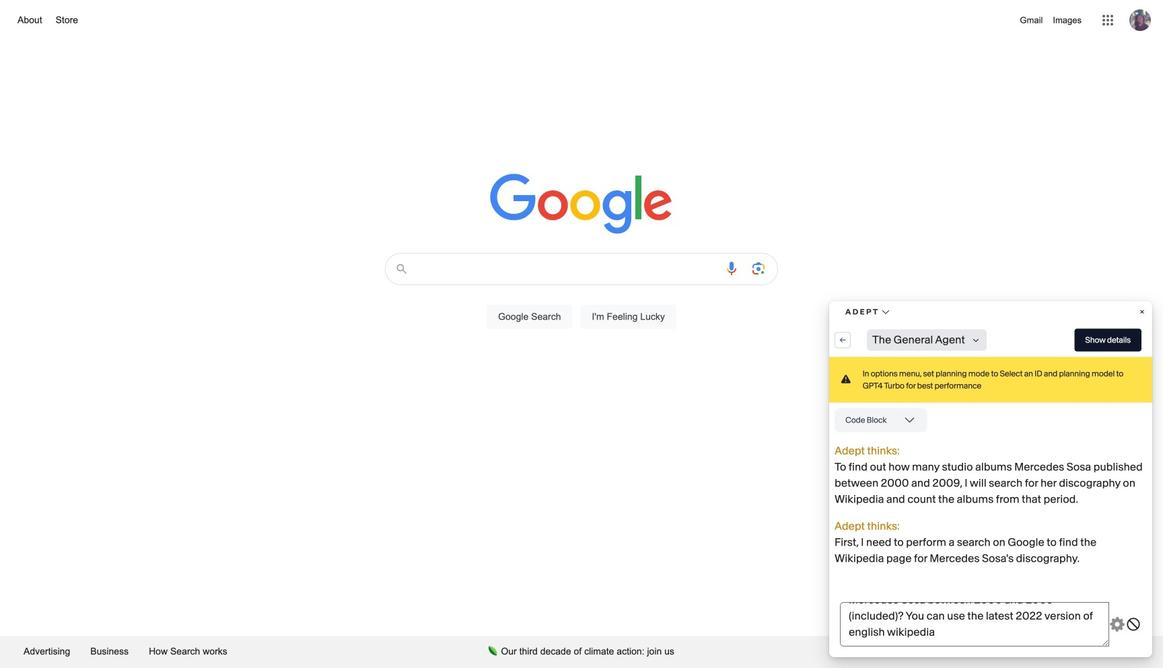 Task type: locate. For each thing, give the bounding box(es) containing it.
google image
[[490, 174, 674, 236]]

search by voice image
[[724, 261, 740, 277]]

None search field
[[13, 249, 1150, 345]]



Task type: describe. For each thing, give the bounding box(es) containing it.
search by image image
[[751, 261, 767, 277]]



Task type: vqa. For each thing, say whether or not it's contained in the screenshot.
Search by image
yes



